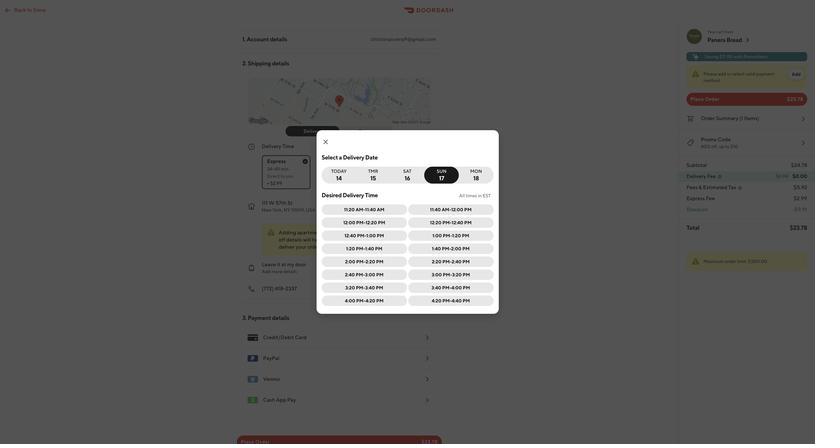 Task type: vqa. For each thing, say whether or not it's contained in the screenshot.
12:45 within the option
no



Task type: locate. For each thing, give the bounding box(es) containing it.
2 1:40 from the left
[[432, 246, 441, 251]]

add new payment method image
[[423, 334, 431, 342], [423, 355, 431, 362], [423, 375, 431, 383], [423, 396, 431, 404]]

pm- for 2:00
[[442, 246, 451, 251]]

3:40 PM-4:00 PM radio
[[408, 283, 494, 293]]

12:40 pm-1:00 pm
[[345, 233, 384, 238]]

pm- up 3:40 pm-4:00 pm
[[443, 272, 452, 277]]

your cart from
[[708, 29, 734, 34]]

1:40 inside "1:20 pm-1:40 pm" radio
[[365, 246, 374, 251]]

1 vertical spatial 3:20
[[346, 285, 355, 290]]

1 vertical spatial to
[[726, 144, 730, 149]]

0 horizontal spatial 2:40
[[345, 272, 355, 277]]

0 horizontal spatial am-
[[356, 207, 365, 212]]

$24.78
[[792, 162, 808, 168]]

1:40 PM-2:00 PM radio
[[408, 244, 494, 254]]

pm- up 3:00 pm-3:20 pm
[[443, 259, 452, 264]]

express
[[267, 158, 286, 164], [687, 195, 705, 202]]

3:00 up 3:20 pm-3:40 pm option
[[365, 272, 376, 277]]

pm- up 2:40 pm-3:00 pm
[[357, 259, 366, 264]]

1 horizontal spatial 3:40
[[432, 285, 442, 290]]

1 horizontal spatial 2:00
[[451, 246, 462, 251]]

2 11:40 from the left
[[430, 207, 441, 212]]

1 am- from the left
[[356, 207, 365, 212]]

2 am- from the left
[[442, 207, 452, 212]]

schedule
[[375, 158, 397, 164]]

0 horizontal spatial express
[[267, 158, 286, 164]]

usa
[[306, 207, 316, 213]]

1 vertical spatial express
[[687, 195, 705, 202]]

2 horizontal spatial to
[[726, 144, 730, 149]]

pm- up 1:00 pm-1:20 pm
[[443, 220, 452, 225]]

$23.78 down add button
[[788, 96, 804, 102]]

0 horizontal spatial 4:00
[[345, 298, 356, 303]]

details right 1. account
[[270, 36, 287, 43]]

3:20 down the 2:20 pm-2:40 pm
[[452, 272, 462, 277]]

pm for 12:20 pm-12:40 pm
[[465, 220, 472, 225]]

1 horizontal spatial 12:20
[[430, 220, 442, 225]]

1 vertical spatial 2:00
[[345, 259, 356, 264]]

2:20 inside radio
[[432, 259, 442, 264]]

0 horizontal spatial time
[[283, 143, 294, 149]]

back
[[14, 7, 26, 13]]

0 horizontal spatial 1:40
[[365, 246, 374, 251]]

1 4:20 from the left
[[366, 298, 376, 303]]

a right select
[[339, 154, 342, 161]]

min inside 34–49 min direct to you + $2.99
[[281, 166, 289, 172]]

leave it at my door add more details
[[262, 261, 307, 274]]

0 horizontal spatial 11:40
[[365, 207, 376, 212]]

summary
[[717, 115, 739, 121]]

3:40 down 2:40 pm-3:00 pm
[[365, 285, 375, 290]]

1 vertical spatial 1:20
[[346, 246, 355, 251]]

status
[[687, 65, 808, 89]]

time down delivery radio
[[283, 143, 294, 149]]

pm- up drop
[[357, 220, 366, 225]]

pm- for 4:40
[[443, 298, 452, 303]]

11:40 inside radio
[[430, 207, 441, 212]]

2:40 PM-3:00 PM radio
[[322, 270, 407, 280]]

to left you
[[281, 174, 285, 179]]

time up 11:20 am-11:40 am
[[365, 192, 378, 199]]

pm inside 'radio'
[[376, 259, 384, 264]]

pm- down efficiently
[[356, 246, 365, 251]]

am- for 12:00
[[442, 207, 452, 212]]

address
[[389, 230, 405, 235]]

1:00 down 12:20 pm-12:40 pm in the right of the page
[[433, 233, 442, 238]]

app
[[276, 397, 286, 403]]

2:40
[[452, 259, 462, 264], [345, 272, 355, 277]]

0 horizontal spatial 3:00
[[365, 272, 376, 277]]

12:20 down 11:20 am-11:40 am option
[[366, 220, 377, 225]]

order right place
[[706, 96, 720, 102]]

2 add new payment method image from the top
[[423, 355, 431, 362]]

order
[[725, 259, 737, 264]]

order.
[[308, 244, 321, 250]]

saving
[[705, 54, 719, 59]]

3:00
[[365, 272, 376, 277], [432, 272, 442, 277]]

to right up
[[726, 144, 730, 149]]

pm- inside 'radio'
[[357, 259, 366, 264]]

number
[[323, 230, 342, 236]]

pm- inside 'radio'
[[442, 246, 451, 251]]

drop
[[353, 230, 364, 236]]

pm- for 12:40
[[443, 220, 452, 225]]

1 1:00 from the left
[[367, 233, 376, 238]]

1 vertical spatial $2.99
[[794, 195, 808, 202]]

4:20 down 3:20 pm-3:40 pm option
[[366, 298, 376, 303]]

pm inside option
[[377, 298, 384, 303]]

15
[[371, 175, 376, 182]]

1:00
[[367, 233, 376, 238], [433, 233, 442, 238]]

am
[[377, 207, 385, 212]]

pm- down "3:20 pm-3:40 pm"
[[357, 298, 366, 303]]

pm- for 12:20
[[357, 220, 366, 225]]

pm- down 1:00 pm-1:20 pm
[[442, 246, 451, 251]]

1 horizontal spatial 1:40
[[432, 246, 441, 251]]

1 3:40 from the left
[[365, 285, 375, 290]]

pm for 4:00 pm-4:20 pm
[[377, 298, 384, 303]]

1 vertical spatial 12:00
[[343, 220, 356, 225]]

pm inside "radio"
[[463, 272, 470, 277]]

pm- for 2:20
[[357, 259, 366, 264]]

12:20 pm-12:40 pm
[[430, 220, 472, 225]]

3:20 down 2:40 pm-3:00 pm radio at the bottom left of the page
[[346, 285, 355, 290]]

1 3:00 from the left
[[365, 272, 376, 277]]

418-
[[275, 286, 286, 292]]

express up 34–49
[[267, 158, 286, 164]]

12:40 PM-1:00 PM radio
[[322, 231, 407, 241]]

order left summary
[[701, 115, 716, 121]]

3:00 inside radio
[[365, 272, 376, 277]]

cart
[[717, 29, 724, 34]]

16
[[405, 175, 410, 182]]

3:40 down 3:00 pm-3:20 pm
[[432, 285, 442, 290]]

+
[[267, 181, 270, 186]]

adding apartment number and drop off details will help dashers efficiently deliver your order. status
[[262, 224, 412, 256]]

2:00 PM-2:20 PM radio
[[322, 257, 407, 267]]

0 vertical spatial 2:00
[[451, 246, 462, 251]]

close image
[[322, 138, 330, 146]]

pm for 2:40 pm-3:00 pm
[[376, 272, 384, 277]]

1 horizontal spatial 11:40
[[430, 207, 441, 212]]

3:00 up 3:40 pm-4:00 pm
[[432, 272, 442, 277]]

1 horizontal spatial 1:20
[[452, 233, 461, 238]]

3:40 inside 3:40 pm-4:00 pm option
[[432, 285, 442, 290]]

menu
[[242, 327, 436, 411]]

0 vertical spatial 12:00
[[452, 207, 464, 212]]

direct
[[267, 174, 280, 179]]

pm for 3:00 pm-3:20 pm
[[463, 272, 470, 277]]

0 horizontal spatial 3:20
[[346, 285, 355, 290]]

details down my
[[283, 269, 297, 274]]

3. payment details
[[242, 315, 289, 321]]

4:20
[[366, 298, 376, 303], [432, 298, 442, 303]]

details for 2. shipping details
[[272, 60, 289, 67]]

min for 39–54
[[335, 166, 343, 172]]

0 horizontal spatial a
[[339, 154, 342, 161]]

off,
[[712, 144, 718, 149]]

3:40 pm-4:00 pm
[[432, 285, 470, 290]]

2 2:20 from the left
[[432, 259, 442, 264]]

1 horizontal spatial $2.99
[[794, 195, 808, 202]]

0 vertical spatial 4:00
[[452, 285, 462, 290]]

4:20 inside radio
[[432, 298, 442, 303]]

$23.78 down -$9.91
[[790, 224, 808, 231]]

2:40 up 3:00 pm-3:20 pm "radio"
[[452, 259, 462, 264]]

12:00 pm-12:20 pm
[[343, 220, 386, 225]]

0 horizontal spatial 3:40
[[365, 285, 375, 290]]

1 vertical spatial 4:00
[[345, 298, 356, 303]]

times
[[466, 193, 477, 198]]

sun
[[437, 169, 447, 174]]

1 horizontal spatial 1:00
[[433, 233, 442, 238]]

2 min from the left
[[335, 166, 343, 172]]

1 horizontal spatial 2:40
[[452, 259, 462, 264]]

12:00 up 12:20 pm-12:40 pm radio
[[452, 207, 464, 212]]

door
[[296, 261, 307, 268]]

1:40
[[365, 246, 374, 251], [432, 246, 441, 251]]

1 horizontal spatial 3:20
[[452, 272, 462, 277]]

1 vertical spatial fee
[[707, 195, 715, 202]]

limit:
[[738, 259, 748, 264]]

pm- for 4:00
[[443, 285, 452, 290]]

sun 17
[[437, 169, 447, 182]]

34–49 min direct to you + $2.99
[[267, 166, 294, 186]]

0 vertical spatial $2.99
[[270, 181, 282, 186]]

min
[[281, 166, 289, 172], [335, 166, 343, 172]]

0 horizontal spatial 12:20
[[366, 220, 377, 225]]

will
[[303, 237, 311, 243]]

12:20 up 1:00 pm-1:20 pm
[[430, 220, 442, 225]]

1 horizontal spatial add
[[792, 72, 801, 77]]

0 horizontal spatial to
[[27, 7, 32, 13]]

pm- for 3:00
[[356, 272, 365, 277]]

1:20 down efficiently
[[346, 246, 355, 251]]

12:00 up and
[[343, 220, 356, 225]]

1 vertical spatial add
[[262, 269, 271, 274]]

11:40 AM-12:00 PM radio
[[408, 204, 494, 215]]

2 4:20 from the left
[[432, 298, 442, 303]]

$2.99 down direct
[[270, 181, 282, 186]]

am- inside radio
[[442, 207, 452, 212]]

maximum order limit: $300.00
[[704, 259, 768, 264]]

1 horizontal spatial to
[[281, 174, 285, 179]]

1 min from the left
[[281, 166, 289, 172]]

pm inside 'radio'
[[463, 246, 470, 251]]

1 vertical spatial order
[[701, 115, 716, 121]]

1 12:20 from the left
[[366, 220, 377, 225]]

2:40 up "3:20 pm-3:40 pm"
[[345, 272, 355, 277]]

a left time
[[392, 166, 394, 172]]

0 horizontal spatial 1:20
[[346, 246, 355, 251]]

desired
[[322, 192, 342, 199]]

adding
[[279, 230, 296, 236]]

am-
[[356, 207, 365, 212], [442, 207, 452, 212]]

with
[[734, 54, 743, 59]]

panera
[[708, 36, 726, 43]]

back to store link
[[0, 4, 50, 17]]

2. shipping details
[[242, 60, 289, 67]]

None radio
[[390, 167, 429, 184], [425, 167, 459, 184], [390, 167, 429, 184], [425, 167, 459, 184]]

1 horizontal spatial time
[[365, 192, 378, 199]]

1 horizontal spatial 4:20
[[432, 298, 442, 303]]

17
[[439, 175, 445, 182]]

express up discount
[[687, 195, 705, 202]]

today
[[331, 169, 347, 174]]

1 horizontal spatial 12:00
[[452, 207, 464, 212]]

0 horizontal spatial min
[[281, 166, 289, 172]]

1 2:20 from the left
[[366, 259, 375, 264]]

pm- down 12:00 pm-12:20 pm
[[357, 233, 367, 238]]

None radio
[[262, 155, 310, 189], [316, 155, 364, 189], [369, 155, 431, 189], [322, 167, 356, 184], [356, 167, 391, 184], [455, 167, 494, 184], [262, 155, 310, 189], [316, 155, 364, 189], [369, 155, 431, 189], [322, 167, 356, 184], [356, 167, 391, 184], [455, 167, 494, 184]]

option group
[[262, 150, 431, 189]]

pm- for 4:20
[[357, 298, 366, 303]]

adding apartment number and drop off details will help dashers efficiently deliver your order.
[[279, 230, 368, 250]]

all
[[459, 193, 465, 198]]

1:40 down 1:00 pm-1:20 pm
[[432, 246, 441, 251]]

0 vertical spatial order
[[706, 96, 720, 102]]

add inside button
[[792, 72, 801, 77]]

code
[[718, 136, 731, 143]]

11:40 left 'am'
[[365, 207, 376, 212]]

efficiently
[[344, 237, 368, 243]]

0 horizontal spatial add
[[262, 269, 271, 274]]

am- inside option
[[356, 207, 365, 212]]

0 vertical spatial 12:40
[[452, 220, 464, 225]]

1 horizontal spatial 3:00
[[432, 272, 442, 277]]

est
[[483, 193, 491, 198]]

0 vertical spatial fee
[[708, 173, 717, 179]]

0 vertical spatial time
[[283, 143, 294, 149]]

card
[[295, 334, 307, 341]]

pm for 3:20 pm-3:40 pm
[[376, 285, 383, 290]]

min up 14
[[335, 166, 343, 172]]

0 vertical spatial 3:20
[[452, 272, 462, 277]]

w
[[269, 200, 275, 206]]

(772) 418-2337 button
[[242, 280, 431, 298]]

3 add new payment method image from the top
[[423, 375, 431, 383]]

0 vertical spatial express
[[267, 158, 286, 164]]

12:00 inside option
[[343, 220, 356, 225]]

1 1:40 from the left
[[365, 246, 374, 251]]

pm- down 12:20 pm-12:40 pm in the right of the page
[[443, 233, 452, 238]]

Delivery radio
[[286, 126, 339, 136]]

show menu image
[[248, 332, 258, 343]]

pm- up "3:20 pm-3:40 pm"
[[356, 272, 365, 277]]

0 horizontal spatial 4:20
[[366, 298, 376, 303]]

0 horizontal spatial 12:00
[[343, 220, 356, 225]]

2:00 up 2:40 pm-3:00 pm
[[345, 259, 356, 264]]

10019,
[[291, 207, 305, 213]]

4:00 up 4:40
[[452, 285, 462, 290]]

1 horizontal spatial a
[[392, 166, 394, 172]]

am- right 11:20
[[356, 207, 365, 212]]

details down "adding"
[[287, 237, 302, 243]]

pm for 11:40 am-12:00 pm
[[465, 207, 472, 212]]

cash app pay
[[263, 397, 296, 403]]

2:20 up 2:40 pm-3:00 pm
[[366, 259, 375, 264]]

pm- for 1:40
[[356, 246, 365, 251]]

help
[[312, 237, 323, 243]]

0 vertical spatial 2:40
[[452, 259, 462, 264]]

details up credit/debit
[[272, 315, 289, 321]]

2:20 up 3:00 pm-3:20 pm
[[432, 259, 442, 264]]

pm- inside option
[[356, 285, 365, 290]]

pm- inside "radio"
[[443, 272, 452, 277]]

1 horizontal spatial min
[[335, 166, 343, 172]]

11:40 up 12:20 pm-12:40 pm in the right of the page
[[430, 207, 441, 212]]

1:40 down 12:40 pm-1:00 pm
[[365, 246, 374, 251]]

4 add new payment method image from the top
[[423, 396, 431, 404]]

0 horizontal spatial 12:40
[[345, 233, 356, 238]]

details inside "leave it at my door add more details"
[[283, 269, 297, 274]]

pm- down 2:40 pm-3:00 pm
[[356, 285, 365, 290]]

1 horizontal spatial 4:00
[[452, 285, 462, 290]]

4:00 down "3:20 pm-3:40 pm"
[[345, 298, 356, 303]]

time
[[283, 143, 294, 149], [365, 192, 378, 199]]

add button
[[788, 69, 805, 79]]

pay
[[287, 397, 296, 403]]

1 vertical spatial a
[[392, 166, 394, 172]]

am- up 12:20 pm-12:40 pm in the right of the page
[[442, 207, 452, 212]]

pm- for 3:20
[[443, 272, 452, 277]]

(772)
[[262, 286, 274, 292]]

1 horizontal spatial express
[[687, 195, 705, 202]]

pm inside option
[[376, 285, 383, 290]]

to right back
[[27, 7, 32, 13]]

min up you
[[281, 166, 289, 172]]

1 vertical spatial 2:40
[[345, 272, 355, 277]]

0 horizontal spatial 2:00
[[345, 259, 356, 264]]

2 3:00 from the left
[[432, 272, 442, 277]]

pm for 3:40 pm-4:00 pm
[[463, 285, 470, 290]]

schedule for later choose a time
[[375, 158, 418, 172]]

1 horizontal spatial 2:20
[[432, 259, 442, 264]]

details right 2. shipping
[[272, 60, 289, 67]]

0 vertical spatial add
[[792, 72, 801, 77]]

2 vertical spatial to
[[281, 174, 285, 179]]

4:00 PM-4:20 PM radio
[[322, 296, 407, 306]]

fee up estimated
[[708, 173, 717, 179]]

$2.99 down $5.92
[[794, 195, 808, 202]]

add down leave
[[262, 269, 271, 274]]

pm- down 3:00 pm-3:20 pm
[[443, 285, 452, 290]]

add new payment method image for credit/debit card
[[423, 334, 431, 342]]

0 horizontal spatial 1:00
[[367, 233, 376, 238]]

1 add new payment method image from the top
[[423, 334, 431, 342]]

1 11:40 from the left
[[365, 207, 376, 212]]

please add or select valid payment method
[[704, 71, 775, 83]]

1:20 down 12:20 pm-12:40 pm radio
[[452, 233, 461, 238]]

pm- inside option
[[357, 298, 366, 303]]

0 horizontal spatial $2.99
[[270, 181, 282, 186]]

12:00
[[452, 207, 464, 212], [343, 220, 356, 225]]

panera bread
[[708, 36, 743, 43]]

1:00 left edit
[[367, 233, 376, 238]]

2:00 down 1:00 pm-1:20 pm radio
[[451, 246, 462, 251]]

fee down fees & estimated
[[707, 195, 715, 202]]

order
[[706, 96, 720, 102], [701, 115, 716, 121]]

11:40
[[365, 207, 376, 212], [430, 207, 441, 212]]

add right the payment
[[792, 72, 801, 77]]

2 12:20 from the left
[[430, 220, 442, 225]]

2:20 PM-2:40 PM radio
[[408, 257, 494, 267]]

day picker option group
[[322, 167, 494, 184]]

1 vertical spatial time
[[365, 192, 378, 199]]

0 horizontal spatial 2:20
[[366, 259, 375, 264]]

1 horizontal spatial am-
[[442, 207, 452, 212]]

4:20 PM-4:40 PM radio
[[408, 296, 494, 306]]

3:20 PM-3:40 PM radio
[[322, 283, 407, 293]]

4:20 down 3:40 pm-4:00 pm
[[432, 298, 442, 303]]

111
[[262, 200, 268, 206]]

2 3:40 from the left
[[432, 285, 442, 290]]

1 vertical spatial $23.78
[[790, 224, 808, 231]]

$300.00
[[749, 259, 768, 264]]

0 vertical spatial to
[[27, 7, 32, 13]]

pm- down 3:40 pm-4:00 pm
[[443, 298, 452, 303]]

pm for 2:00 pm-2:20 pm
[[376, 259, 384, 264]]

pm for 12:00 pm-12:20 pm
[[378, 220, 386, 225]]



Task type: describe. For each thing, give the bounding box(es) containing it.
11:20 AM-11:40 AM radio
[[322, 204, 407, 215]]

tax
[[729, 184, 737, 190]]

you
[[286, 174, 294, 179]]

2:20 pm-2:40 pm
[[432, 259, 470, 264]]

delivery or pickup selector option group
[[286, 126, 393, 136]]

status containing please add or select valid payment method
[[687, 65, 808, 89]]

cash
[[263, 397, 275, 403]]

time
[[395, 166, 404, 172]]

promotions
[[744, 54, 768, 59]]

place
[[691, 96, 704, 102]]

add new payment method image for cash app pay
[[423, 396, 431, 404]]

$2.99 inside 34–49 min direct to you + $2.99
[[270, 181, 282, 186]]

11:20 am-11:40 am
[[344, 207, 385, 212]]

3:40 inside 3:20 pm-3:40 pm option
[[365, 285, 375, 290]]

maximum
[[704, 259, 725, 264]]

order summary (1 items) button
[[687, 114, 808, 124]]

3:20 inside "radio"
[[452, 272, 462, 277]]

saving $11.90 with promotions button
[[687, 52, 808, 61]]

order inside order summary (1 items) button
[[701, 115, 716, 121]]

1:40 pm-2:00 pm
[[432, 246, 470, 251]]

paypal
[[263, 355, 280, 361]]

0 vertical spatial a
[[339, 154, 342, 161]]

2:00 pm-2:20 pm
[[345, 259, 384, 264]]

am- for 11:40
[[356, 207, 365, 212]]

0 vertical spatial $23.78
[[788, 96, 804, 102]]

add
[[719, 71, 727, 77]]

2 1:00 from the left
[[433, 233, 442, 238]]

dashers
[[324, 237, 343, 243]]

later
[[406, 158, 418, 164]]

bread
[[727, 36, 743, 43]]

2:20 inside 'radio'
[[366, 259, 375, 264]]

1:20 pm-1:40 pm
[[346, 246, 383, 251]]

please
[[704, 71, 718, 77]]

all times in est
[[459, 193, 491, 198]]

express for express
[[267, 158, 286, 164]]

Pickup radio
[[336, 126, 393, 136]]

39–54
[[321, 166, 334, 172]]

12:20 inside option
[[366, 220, 377, 225]]

111 w 57th st new york,  ny 10019,  usa
[[262, 200, 316, 213]]

a inside schedule for later choose a time
[[392, 166, 394, 172]]

0 vertical spatial 1:20
[[452, 233, 461, 238]]

delivery inside radio
[[304, 129, 321, 134]]

4:00 inside option
[[345, 298, 356, 303]]

fees & estimated
[[687, 184, 728, 190]]

11:40 am-12:00 pm
[[430, 207, 472, 212]]

57th
[[276, 200, 287, 206]]

add new payment method image for paypal
[[423, 355, 431, 362]]

place order
[[691, 96, 720, 102]]

up
[[719, 144, 725, 149]]

at
[[282, 261, 286, 268]]

schedule for later option group
[[322, 204, 494, 309]]

saving $11.90 with promotions
[[705, 54, 768, 59]]

your
[[296, 244, 307, 250]]

39–54 min
[[321, 166, 343, 172]]

mon
[[471, 169, 482, 174]]

order summary (1 items)
[[701, 115, 760, 121]]

maximum order limit: $300.00 status
[[687, 253, 808, 271]]

add new payment method image for venmo
[[423, 375, 431, 383]]

3:20 inside option
[[346, 285, 355, 290]]

edit
[[379, 230, 388, 235]]

sat 16
[[404, 169, 412, 182]]

pm for 1:20 pm-1:40 pm
[[375, 246, 383, 251]]

details for 3. payment details
[[272, 315, 289, 321]]

or
[[728, 71, 732, 77]]

your
[[708, 29, 716, 34]]

3:00 inside "radio"
[[432, 272, 442, 277]]

deliver
[[279, 244, 295, 250]]

-$9.91
[[793, 206, 808, 213]]

11:40 inside option
[[365, 207, 376, 212]]

4:20 inside option
[[366, 298, 376, 303]]

$0.00
[[793, 173, 808, 179]]

pm for 4:20 pm-4:40 pm
[[463, 298, 470, 303]]

$5.92
[[794, 184, 808, 190]]

12:00 inside radio
[[452, 207, 464, 212]]

2:00 inside 'radio'
[[345, 259, 356, 264]]

3. payment
[[242, 315, 271, 321]]

from
[[725, 29, 734, 34]]

tmr
[[368, 169, 378, 174]]

12:20 PM-12:40 PM radio
[[408, 218, 494, 228]]

2:00 inside 'radio'
[[451, 246, 462, 251]]

pm- for 3:40
[[356, 285, 365, 290]]

apartment
[[297, 230, 322, 236]]

new
[[262, 207, 272, 213]]

to inside 34–49 min direct to you + $2.99
[[281, 174, 285, 179]]

3:00 PM-3:20 PM radio
[[408, 270, 494, 280]]

for
[[398, 158, 405, 164]]

1 vertical spatial 12:40
[[345, 233, 356, 238]]

leave
[[262, 261, 276, 268]]

select
[[733, 71, 745, 77]]

pm- for 2:40
[[443, 259, 452, 264]]

pm for 1:00 pm-1:20 pm
[[462, 233, 470, 238]]

menu containing credit/debit card
[[242, 327, 436, 411]]

option group containing express
[[262, 150, 431, 189]]

14
[[336, 175, 342, 182]]

add inside "leave it at my door add more details"
[[262, 269, 271, 274]]

pm for 12:40 pm-1:00 pm
[[377, 233, 384, 238]]

venmo
[[263, 376, 280, 382]]

1. account
[[242, 36, 269, 43]]

to inside promo code 40% off, up to $10
[[726, 144, 730, 149]]

credit/debit
[[263, 334, 294, 341]]

pm- for 1:20
[[443, 233, 452, 238]]

1. account details
[[242, 36, 287, 43]]

payment
[[757, 71, 775, 77]]

tmr 15
[[368, 169, 378, 182]]

my
[[287, 261, 294, 268]]

edit address button
[[375, 228, 409, 238]]

3:00 pm-3:20 pm
[[432, 272, 470, 277]]

promo code 40% off, up to $10
[[701, 136, 739, 149]]

$11.90
[[720, 54, 733, 59]]

express for express fee
[[687, 195, 705, 202]]

details for 1. account details
[[270, 36, 287, 43]]

pickup
[[359, 129, 374, 134]]

-
[[793, 206, 795, 213]]

pm for 1:40 pm-2:00 pm
[[463, 246, 470, 251]]

1:20 PM-1:40 PM radio
[[322, 244, 407, 254]]

panera bread link
[[708, 36, 752, 44]]

discount
[[687, 206, 708, 213]]

1:40 inside 1:40 pm-2:00 pm 'radio'
[[432, 246, 441, 251]]

off
[[279, 237, 285, 243]]

details inside adding apartment number and drop off details will help dashers efficiently deliver your order.
[[287, 237, 302, 243]]

1:00 PM-1:20 PM radio
[[408, 231, 494, 241]]

&
[[699, 184, 703, 190]]

subtotal
[[687, 162, 707, 168]]

$10
[[731, 144, 739, 149]]

1 horizontal spatial 12:40
[[452, 220, 464, 225]]

promo
[[701, 136, 717, 143]]

store
[[33, 7, 46, 13]]

12:00 PM-12:20 PM radio
[[322, 218, 407, 228]]

more
[[272, 269, 282, 274]]

st
[[288, 200, 293, 206]]

4:00 pm-4:20 pm
[[345, 298, 384, 303]]

12:20 inside radio
[[430, 220, 442, 225]]

1:00 pm-1:20 pm
[[433, 233, 470, 238]]

sat
[[404, 169, 412, 174]]

pm- for 1:00
[[357, 233, 367, 238]]

min for 34–49
[[281, 166, 289, 172]]

estimated
[[704, 184, 728, 190]]

pm for 2:20 pm-2:40 pm
[[463, 259, 470, 264]]

4:00 inside option
[[452, 285, 462, 290]]

christinaovera9@gmail.com
[[371, 36, 436, 42]]



